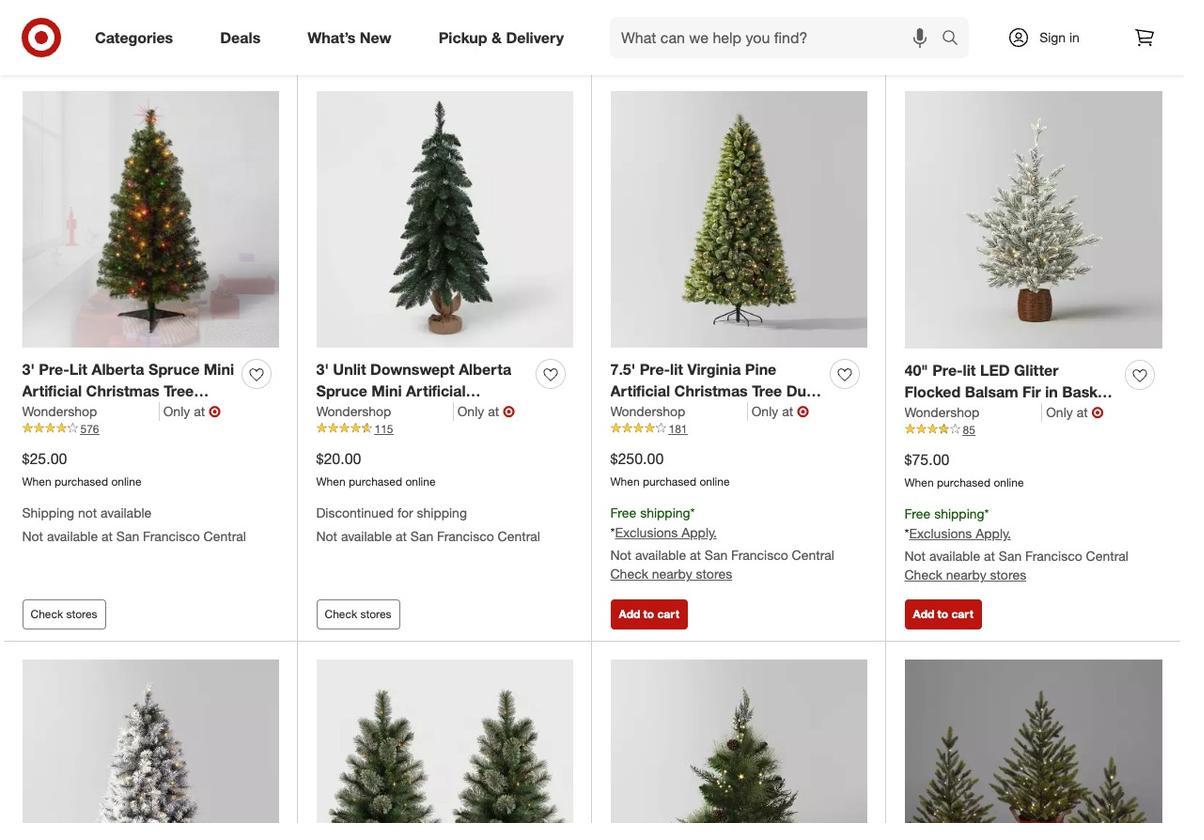 Task type: vqa. For each thing, say whether or not it's contained in the screenshot.
Image gallery element
no



Task type: describe. For each thing, give the bounding box(es) containing it.
¬ for 7.5' pre-lit virginia pine artificial christmas tree dual color lights - wondershop™
[[797, 402, 810, 421]]

check nearby stores button for $75.00
[[905, 566, 1027, 585]]

only for 3' pre-lit alberta spruce mini artificial christmas tree multicolor lights - wondershop™
[[163, 403, 190, 419]]

sign
[[1040, 29, 1066, 45]]

available down not
[[47, 529, 98, 545]]

free shipping * * exclusions apply. not available at san francisco central check nearby stores for $250.00
[[611, 505, 835, 582]]

40
[[15, 15, 39, 41]]

not
[[78, 505, 97, 521]]

sign in
[[1040, 29, 1080, 45]]

exclusions apply. link for $250.00
[[615, 525, 717, 541]]

free for $75.00
[[905, 506, 931, 522]]

online for $250.00
[[700, 474, 730, 488]]

christmas for lights
[[86, 381, 160, 400]]

- for virginia
[[702, 403, 708, 422]]

tree for lights
[[164, 381, 194, 400]]

unlit
[[333, 360, 366, 379]]

free shipping * * exclusions apply. not available at san francisco central check nearby stores for $75.00
[[905, 506, 1129, 583]]

pickup button
[[637, 9, 729, 51]]

3' unlit downswept alberta spruce mini artificial christmas tree with burlap base - wondershop™ link
[[316, 359, 529, 443]]

shipping for shipping not available not available at san francisco central
[[22, 505, 74, 521]]

purchased for $20.00
[[349, 474, 402, 488]]

$250.00
[[611, 449, 664, 468]]

multicolor
[[22, 403, 94, 422]]

at right with
[[488, 403, 499, 419]]

in for shop
[[811, 21, 823, 39]]

at up 85 link
[[1077, 404, 1088, 420]]

shop in store
[[772, 21, 861, 39]]

115 link
[[316, 421, 573, 437]]

85 link
[[905, 422, 1162, 438]]

purchased for $250.00
[[643, 474, 697, 488]]

artificial inside 7.5' pre-lit virginia pine artificial christmas tree dual color lights - wondershop™
[[611, 381, 670, 400]]

at inside discontinued for shipping not available at san francisco central
[[396, 529, 407, 545]]

for
[[398, 505, 413, 521]]

at down $250.00 when purchased online
[[690, 547, 701, 563]]

3' pre-lit alberta spruce mini artificial christmas tree multicolor lights - wondershop™
[[22, 360, 234, 443]]

85
[[963, 423, 976, 437]]

pre- for lit
[[640, 360, 670, 379]]

san inside discontinued for shipping not available at san francisco central
[[411, 529, 434, 545]]

purchased for $75.00
[[937, 475, 991, 489]]

delivery for pickup & delivery
[[506, 28, 564, 47]]

wondershop link for with
[[316, 402, 454, 421]]

only at ¬ for 3' pre-lit alberta spruce mini artificial christmas tree multicolor lights - wondershop™
[[163, 402, 221, 421]]

shipping inside discontinued for shipping not available at san francisco central
[[417, 505, 467, 521]]

search button
[[934, 17, 979, 62]]

base
[[316, 424, 352, 443]]

wondershop for lit
[[611, 403, 686, 419]]

discontinued for shipping not available at san francisco central
[[316, 505, 540, 545]]

3' unlit downswept alberta spruce mini artificial christmas tree with burlap base - wondershop™
[[316, 360, 512, 443]]

wondershop™ inside 3' unlit downswept alberta spruce mini artificial christmas tree with burlap base - wondershop™
[[367, 424, 465, 443]]

only up 85 link
[[1047, 404, 1073, 420]]

115
[[375, 422, 393, 436]]

wondershop link for color
[[611, 402, 748, 421]]

online for $25.00
[[111, 474, 142, 488]]

color
[[611, 403, 650, 422]]

wondershop™ for christmas
[[713, 403, 811, 422]]

shop
[[772, 21, 807, 39]]

online for $20.00
[[406, 474, 436, 488]]

* down $75.00
[[905, 526, 909, 542]]

new
[[360, 28, 392, 47]]

7.5' pre-lit virginia pine artificial christmas tree dual color lights - wondershop™
[[611, 360, 819, 422]]

add for $75.00
[[913, 607, 935, 621]]

what's new link
[[292, 17, 415, 58]]

christmas for burlap
[[316, 403, 390, 422]]

$75.00 when purchased online
[[905, 450, 1024, 489]]

francisco inside discontinued for shipping not available at san francisco central
[[437, 529, 494, 545]]

mini for 3' unlit downswept alberta spruce mini artificial christmas tree with burlap base - wondershop™
[[372, 381, 402, 400]]

check stores for $20.00
[[325, 607, 392, 621]]

purchased for $25.00
[[55, 474, 108, 488]]

central inside discontinued for shipping not available at san francisco central
[[498, 529, 540, 545]]

$25.00
[[22, 449, 67, 468]]

pre- for lit
[[39, 360, 69, 379]]

$25.00 when purchased online
[[22, 449, 142, 488]]

shipping not available not available at san francisco central
[[22, 505, 246, 545]]

add to cart for $75.00
[[913, 607, 974, 621]]

* down $250.00
[[611, 525, 615, 541]]

apply. for $250.00
[[682, 525, 717, 541]]

tree for burlap
[[394, 403, 424, 422]]

181 link
[[611, 421, 867, 437]]

dual
[[787, 381, 819, 400]]

only for 3' unlit downswept alberta spruce mini artificial christmas tree with burlap base - wondershop™
[[458, 403, 484, 419]]

available down $250.00 when purchased online
[[635, 547, 686, 563]]

spruce for base
[[316, 381, 367, 400]]

3' for 3' pre-lit alberta spruce mini artificial christmas tree multicolor lights - wondershop™
[[22, 360, 35, 379]]

nearby for $75.00
[[947, 567, 987, 583]]

3' pre-lit alberta spruce mini artificial christmas tree multicolor lights - wondershop™ link
[[22, 359, 235, 443]]

not inside discontinued for shipping not available at san francisco central
[[316, 529, 338, 545]]

with
[[428, 403, 459, 422]]

shipping for shipping
[[1098, 21, 1157, 39]]



Task type: locate. For each thing, give the bounding box(es) containing it.
francisco
[[143, 529, 200, 545], [437, 529, 494, 545], [732, 547, 789, 563], [1026, 548, 1083, 564]]

to for $250.00
[[644, 607, 654, 621]]

1 artificial from the left
[[22, 381, 82, 400]]

purchased
[[55, 474, 108, 488], [349, 474, 402, 488], [643, 474, 697, 488], [937, 475, 991, 489]]

online inside $25.00 when purchased online
[[111, 474, 142, 488]]

- inside 7.5' pre-lit virginia pine artificial christmas tree dual color lights - wondershop™
[[702, 403, 708, 422]]

spruce inside "3' pre-lit alberta spruce mini artificial christmas tree multicolor lights - wondershop™"
[[149, 360, 200, 379]]

0 horizontal spatial add to cart button
[[611, 599, 688, 630]]

shipping for $250.00
[[640, 505, 691, 521]]

1 horizontal spatial in
[[1070, 29, 1080, 45]]

1 horizontal spatial 3'
[[316, 360, 329, 379]]

mini down downswept
[[372, 381, 402, 400]]

delivery inside 'link'
[[506, 28, 564, 47]]

exclusions for $250.00
[[615, 525, 678, 541]]

free shipping * * exclusions apply. not available at san francisco central check nearby stores down $250.00 when purchased online
[[611, 505, 835, 582]]

san
[[116, 529, 139, 545], [411, 529, 434, 545], [705, 547, 728, 563], [999, 548, 1022, 564]]

pickup for pickup & delivery
[[439, 28, 488, 47]]

1 horizontal spatial pre-
[[640, 360, 670, 379]]

add to cart button
[[611, 599, 688, 630], [905, 599, 982, 630]]

not inside shipping not available not available at san francisco central
[[22, 529, 43, 545]]

online inside $250.00 when purchased online
[[700, 474, 730, 488]]

2 horizontal spatial tree
[[752, 381, 782, 400]]

1 horizontal spatial add to cart
[[913, 607, 974, 621]]

$75.00
[[905, 450, 950, 469]]

delivery right day
[[989, 21, 1043, 39]]

purchased down $250.00
[[643, 474, 697, 488]]

apply. down $250.00 when purchased online
[[682, 525, 717, 541]]

check stores
[[31, 607, 97, 621], [325, 607, 392, 621]]

apply. for $75.00
[[976, 526, 1011, 542]]

add for $250.00
[[619, 607, 640, 621]]

1 horizontal spatial shipping
[[1098, 21, 1157, 39]]

free shipping * * exclusions apply. not available at san francisco central check nearby stores down $75.00 when purchased online
[[905, 506, 1129, 583]]

30" pre-lit led battery operated mixed pine christmas artificial pot filler warm white lights - wondershop™ image
[[611, 660, 867, 824], [611, 660, 867, 824]]

0 horizontal spatial pickup
[[439, 28, 488, 47]]

artificial inside "3' pre-lit alberta spruce mini artificial christmas tree multicolor lights - wondershop™"
[[22, 381, 82, 400]]

shipping
[[417, 505, 467, 521], [640, 505, 691, 521], [935, 506, 985, 522]]

available right not
[[101, 505, 152, 521]]

when for $250.00
[[611, 474, 640, 488]]

1 horizontal spatial christmas
[[316, 403, 390, 422]]

mini
[[204, 360, 234, 379], [372, 381, 402, 400]]

exclusions down $250.00 when purchased online
[[615, 525, 678, 541]]

1 check stores button from the left
[[22, 599, 106, 630]]

- inside "3' pre-lit alberta spruce mini artificial christmas tree multicolor lights - wondershop™"
[[147, 403, 153, 422]]

0 vertical spatial spruce
[[149, 360, 200, 379]]

delivery right &
[[506, 28, 564, 47]]

shipping left not
[[22, 505, 74, 521]]

3'
[[22, 360, 35, 379], [316, 360, 329, 379]]

when down $75.00
[[905, 475, 934, 489]]

0 horizontal spatial nearby
[[652, 566, 693, 582]]

delivery for same day delivery
[[989, 21, 1043, 39]]

artificial for lit
[[22, 381, 82, 400]]

0 horizontal spatial artificial
[[22, 381, 82, 400]]

1 lights from the left
[[98, 403, 143, 422]]

0 horizontal spatial add
[[619, 607, 640, 621]]

same
[[916, 21, 955, 39]]

available
[[101, 505, 152, 521], [47, 529, 98, 545], [341, 529, 392, 545], [635, 547, 686, 563], [930, 548, 981, 564]]

alberta up the burlap
[[459, 360, 512, 379]]

shipping inside shipping not available not available at san francisco central
[[22, 505, 74, 521]]

downswept
[[370, 360, 455, 379]]

stores
[[696, 566, 732, 582], [990, 567, 1027, 583], [66, 607, 97, 621], [361, 607, 392, 621]]

0 horizontal spatial spruce
[[149, 360, 200, 379]]

online inside '$20.00 when purchased online'
[[406, 474, 436, 488]]

central inside shipping not available not available at san francisco central
[[204, 529, 246, 545]]

1 pre- from the left
[[39, 360, 69, 379]]

deals link
[[204, 17, 284, 58]]

spruce
[[149, 360, 200, 379], [316, 381, 367, 400]]

available down discontinued
[[341, 529, 392, 545]]

2 horizontal spatial artificial
[[611, 381, 670, 400]]

delivery
[[989, 21, 1043, 39], [506, 28, 564, 47]]

lights inside "3' pre-lit alberta spruce mini artificial christmas tree multicolor lights - wondershop™"
[[98, 403, 143, 422]]

1 vertical spatial spruce
[[316, 381, 367, 400]]

0 horizontal spatial check stores
[[31, 607, 97, 621]]

online down 181 link
[[700, 474, 730, 488]]

wondershop™ for artificial
[[22, 424, 121, 443]]

0 vertical spatial shipping
[[1098, 21, 1157, 39]]

lights for color
[[654, 403, 698, 422]]

2 horizontal spatial shipping
[[935, 506, 985, 522]]

alberta inside 3' unlit downswept alberta spruce mini artificial christmas tree with burlap base - wondershop™
[[459, 360, 512, 379]]

artificial for downswept
[[406, 381, 466, 400]]

when inside $75.00 when purchased online
[[905, 475, 934, 489]]

0 horizontal spatial shipping
[[22, 505, 74, 521]]

categories link
[[79, 17, 197, 58]]

lit
[[69, 360, 87, 379]]

in right 'sign'
[[1070, 29, 1080, 45]]

when for $20.00
[[316, 474, 346, 488]]

online for $75.00
[[994, 475, 1024, 489]]

1 horizontal spatial apply.
[[976, 526, 1011, 542]]

3' unlit downswept alberta spruce mini artificial christmas tree with burlap base - wondershop™ image
[[316, 92, 573, 348], [316, 92, 573, 348]]

2 cart from the left
[[952, 607, 974, 621]]

0 horizontal spatial delivery
[[506, 28, 564, 47]]

purchased down $75.00
[[937, 475, 991, 489]]

wondershop link
[[22, 402, 160, 421], [316, 402, 454, 421], [611, 402, 748, 421], [905, 403, 1043, 422]]

at up 576 link
[[194, 403, 205, 419]]

wondershop up the 85
[[905, 404, 980, 420]]

purchased inside '$20.00 when purchased online'
[[349, 474, 402, 488]]

¬ for 3' unlit downswept alberta spruce mini artificial christmas tree with burlap base - wondershop™
[[503, 402, 515, 421]]

wondershop up 576
[[22, 403, 97, 419]]

mini inside 3' unlit downswept alberta spruce mini artificial christmas tree with burlap base - wondershop™
[[372, 381, 402, 400]]

apply. down $75.00 when purchased online
[[976, 526, 1011, 542]]

0 horizontal spatial tree
[[164, 381, 194, 400]]

shipping inside button
[[1098, 21, 1157, 39]]

tree
[[164, 381, 194, 400], [752, 381, 782, 400], [394, 403, 424, 422]]

* down $250.00 when purchased online
[[691, 505, 695, 521]]

0 horizontal spatial apply.
[[682, 525, 717, 541]]

tree inside 3' unlit downswept alberta spruce mini artificial christmas tree with burlap base - wondershop™
[[394, 403, 424, 422]]

1 horizontal spatial wondershop™
[[367, 424, 465, 443]]

mini up 576 link
[[204, 360, 234, 379]]

0 horizontal spatial -
[[147, 403, 153, 422]]

free shipping * * exclusions apply. not available at san francisco central check nearby stores
[[611, 505, 835, 582], [905, 506, 1129, 583]]

3' inside "3' pre-lit alberta spruce mini artificial christmas tree multicolor lights - wondershop™"
[[22, 360, 35, 379]]

pickup inside 'link'
[[439, 28, 488, 47]]

in for sign
[[1070, 29, 1080, 45]]

exclusions apply. link
[[615, 525, 717, 541], [909, 526, 1011, 542]]

1 horizontal spatial delivery
[[989, 21, 1043, 39]]

$250.00 when purchased online
[[611, 449, 730, 488]]

pickup inside button
[[672, 21, 717, 39]]

mini for 3' pre-lit alberta spruce mini artificial christmas tree multicolor lights - wondershop™
[[204, 360, 234, 379]]

1 horizontal spatial artificial
[[406, 381, 466, 400]]

check nearby stores button for $250.00
[[611, 565, 732, 584]]

1 cart from the left
[[658, 607, 680, 621]]

only up 115 "link"
[[458, 403, 484, 419]]

search
[[934, 30, 979, 48]]

when for $75.00
[[905, 475, 934, 489]]

shipping right sign in
[[1098, 21, 1157, 39]]

san inside shipping not available not available at san francisco central
[[116, 529, 139, 545]]

1 horizontal spatial mini
[[372, 381, 402, 400]]

check stores button for $25.00
[[22, 599, 106, 630]]

wondershop™
[[713, 403, 811, 422], [22, 424, 121, 443], [367, 424, 465, 443]]

exclusions apply. link down $75.00 when purchased online
[[909, 526, 1011, 542]]

1 horizontal spatial check stores
[[325, 607, 392, 621]]

4' pre-lit led flocked douglas fir artificial christmas tree warm white lights - wondershop™ image
[[22, 660, 279, 824], [22, 660, 279, 824]]

1 horizontal spatial tree
[[394, 403, 424, 422]]

only up 181 link
[[752, 403, 779, 419]]

2 to from the left
[[938, 607, 949, 621]]

lights for multicolor
[[98, 403, 143, 422]]

apply.
[[682, 525, 717, 541], [976, 526, 1011, 542]]

wondershop up 181
[[611, 403, 686, 419]]

wondershop up base
[[316, 403, 391, 419]]

0 horizontal spatial cart
[[658, 607, 680, 621]]

wondershop™ down pine
[[713, 403, 811, 422]]

christmas
[[86, 381, 160, 400], [675, 381, 748, 400], [316, 403, 390, 422]]

tree inside 7.5' pre-lit virginia pine artificial christmas tree dual color lights - wondershop™
[[752, 381, 782, 400]]

0 horizontal spatial add to cart
[[619, 607, 680, 621]]

&
[[492, 28, 502, 47]]

1 horizontal spatial add to cart button
[[905, 599, 982, 630]]

1 horizontal spatial free
[[905, 506, 931, 522]]

when down $250.00
[[611, 474, 640, 488]]

exclusions apply. link for $75.00
[[909, 526, 1011, 542]]

0 horizontal spatial free
[[611, 505, 637, 521]]

2 horizontal spatial wondershop™
[[713, 403, 811, 422]]

central
[[204, 529, 246, 545], [498, 529, 540, 545], [792, 547, 835, 563], [1086, 548, 1129, 564]]

purchased inside $75.00 when purchased online
[[937, 475, 991, 489]]

1 add to cart button from the left
[[611, 599, 688, 630]]

when down $25.00
[[22, 474, 51, 488]]

results
[[45, 15, 115, 41]]

wondershop link up the 85
[[905, 403, 1043, 422]]

wondershop™ inside 7.5' pre-lit virginia pine artificial christmas tree dual color lights - wondershop™
[[713, 403, 811, 422]]

$20.00 when purchased online
[[316, 449, 436, 488]]

1 check stores from the left
[[31, 607, 97, 621]]

1 horizontal spatial shipping
[[640, 505, 691, 521]]

lights inside 7.5' pre-lit virginia pine artificial christmas tree dual color lights - wondershop™
[[654, 403, 698, 422]]

artificial up color
[[611, 381, 670, 400]]

0 horizontal spatial shipping
[[417, 505, 467, 521]]

tree right 115
[[394, 403, 424, 422]]

when inside $25.00 when purchased online
[[22, 474, 51, 488]]

2 artificial from the left
[[406, 381, 466, 400]]

1 horizontal spatial exclusions apply. link
[[909, 526, 1011, 542]]

0 horizontal spatial christmas
[[86, 381, 160, 400]]

1 horizontal spatial alberta
[[459, 360, 512, 379]]

online inside $75.00 when purchased online
[[994, 475, 1024, 489]]

when down $20.00
[[316, 474, 346, 488]]

spruce for -
[[149, 360, 200, 379]]

purchased up discontinued
[[349, 474, 402, 488]]

wondershop™ down with
[[367, 424, 465, 443]]

2 add to cart button from the left
[[905, 599, 982, 630]]

* down $75.00 when purchased online
[[985, 506, 989, 522]]

¬
[[209, 402, 221, 421], [503, 402, 515, 421], [797, 402, 810, 421], [1092, 403, 1104, 422]]

3' for 3' unlit downswept alberta spruce mini artificial christmas tree with burlap base - wondershop™
[[316, 360, 329, 379]]

576
[[80, 422, 99, 436]]

2 3' from the left
[[316, 360, 329, 379]]

3pc pre-lit led balsam fir potted mini artificial christmas trees dewdrop warm white lights - wondershop™ image
[[905, 660, 1162, 824], [905, 660, 1162, 824]]

exclusions for $75.00
[[909, 526, 972, 542]]

1 horizontal spatial lights
[[654, 403, 698, 422]]

0 horizontal spatial wondershop™
[[22, 424, 121, 443]]

3 artificial from the left
[[611, 381, 670, 400]]

wondershop link for multicolor
[[22, 402, 160, 421]]

only at ¬ for 3' unlit downswept alberta spruce mini artificial christmas tree with burlap base - wondershop™
[[458, 402, 515, 421]]

576 link
[[22, 421, 279, 437]]

pre- up the multicolor
[[39, 360, 69, 379]]

2 check stores from the left
[[325, 607, 392, 621]]

0 horizontal spatial exclusions
[[615, 525, 678, 541]]

virginia
[[688, 360, 741, 379]]

christmas inside 7.5' pre-lit virginia pine artificial christmas tree dual color lights - wondershop™
[[675, 381, 748, 400]]

exclusions apply. link down $250.00 when purchased online
[[615, 525, 717, 541]]

1 horizontal spatial check stores button
[[316, 599, 400, 630]]

available inside discontinued for shipping not available at san francisco central
[[341, 529, 392, 545]]

1 horizontal spatial to
[[938, 607, 949, 621]]

- right 576
[[147, 403, 153, 422]]

only at ¬ for 7.5' pre-lit virginia pine artificial christmas tree dual color lights - wondershop™
[[752, 402, 810, 421]]

categories
[[95, 28, 173, 47]]

alberta for downswept
[[459, 360, 512, 379]]

2 alberta from the left
[[459, 360, 512, 379]]

only up 576 link
[[163, 403, 190, 419]]

at
[[194, 403, 205, 419], [488, 403, 499, 419], [782, 403, 794, 419], [1077, 404, 1088, 420], [102, 529, 113, 545], [396, 529, 407, 545], [690, 547, 701, 563], [984, 548, 996, 564]]

online up shipping not available not available at san francisco central
[[111, 474, 142, 488]]

40 results
[[15, 15, 115, 41]]

sign in link
[[992, 17, 1109, 58]]

1 horizontal spatial exclusions
[[909, 526, 972, 542]]

pre- right 7.5' at the right of the page
[[640, 360, 670, 379]]

add
[[619, 607, 640, 621], [913, 607, 935, 621]]

shop in store button
[[737, 9, 874, 51]]

christmas up base
[[316, 403, 390, 422]]

in inside button
[[811, 21, 823, 39]]

0 vertical spatial mini
[[204, 360, 234, 379]]

only
[[163, 403, 190, 419], [458, 403, 484, 419], [752, 403, 779, 419], [1047, 404, 1073, 420]]

online up for
[[406, 474, 436, 488]]

what's new
[[308, 28, 392, 47]]

nearby for $250.00
[[652, 566, 693, 582]]

2 add to cart from the left
[[913, 607, 974, 621]]

francisco inside shipping not available not available at san francisco central
[[143, 529, 200, 545]]

free down $250.00
[[611, 505, 637, 521]]

0 horizontal spatial free shipping * * exclusions apply. not available at san francisco central check nearby stores
[[611, 505, 835, 582]]

when
[[22, 474, 51, 488], [316, 474, 346, 488], [611, 474, 640, 488], [905, 475, 934, 489]]

1 to from the left
[[644, 607, 654, 621]]

wondershop link up 181
[[611, 402, 748, 421]]

deals
[[220, 28, 261, 47]]

artificial
[[22, 381, 82, 400], [406, 381, 466, 400], [611, 381, 670, 400]]

2 add from the left
[[913, 607, 935, 621]]

2 pre- from the left
[[640, 360, 670, 379]]

2 horizontal spatial christmas
[[675, 381, 748, 400]]

0 horizontal spatial exclusions apply. link
[[615, 525, 717, 541]]

purchased inside $250.00 when purchased online
[[643, 474, 697, 488]]

free for $250.00
[[611, 505, 637, 521]]

pre- inside 7.5' pre-lit virginia pine artificial christmas tree dual color lights - wondershop™
[[640, 360, 670, 379]]

1 add from the left
[[619, 607, 640, 621]]

2 check stores button from the left
[[316, 599, 400, 630]]

artificial inside 3' unlit downswept alberta spruce mini artificial christmas tree with burlap base - wondershop™
[[406, 381, 466, 400]]

at inside shipping not available not available at san francisco central
[[102, 529, 113, 545]]

0 horizontal spatial pre-
[[39, 360, 69, 379]]

store
[[827, 21, 861, 39]]

same day delivery button
[[881, 9, 1055, 51]]

check stores button
[[22, 599, 106, 630], [316, 599, 400, 630]]

spruce up 576 link
[[149, 360, 200, 379]]

not
[[22, 529, 43, 545], [316, 529, 338, 545], [611, 547, 632, 563], [905, 548, 926, 564]]

at down dual
[[782, 403, 794, 419]]

check stores button for $20.00
[[316, 599, 400, 630]]

0 horizontal spatial lights
[[98, 403, 143, 422]]

only for 7.5' pre-lit virginia pine artificial christmas tree dual color lights - wondershop™
[[752, 403, 779, 419]]

0 horizontal spatial check stores button
[[22, 599, 106, 630]]

shipping for $75.00
[[935, 506, 985, 522]]

¬ for 3' pre-lit alberta spruce mini artificial christmas tree multicolor lights - wondershop™
[[209, 402, 221, 421]]

1 3' from the left
[[22, 360, 35, 379]]

*
[[691, 505, 695, 521], [985, 506, 989, 522], [611, 525, 615, 541], [905, 526, 909, 542]]

free down $75.00
[[905, 506, 931, 522]]

1 horizontal spatial -
[[356, 424, 363, 443]]

pine
[[745, 360, 777, 379]]

purchased inside $25.00 when purchased online
[[55, 474, 108, 488]]

christmas inside "3' pre-lit alberta spruce mini artificial christmas tree multicolor lights - wondershop™"
[[86, 381, 160, 400]]

to
[[644, 607, 654, 621], [938, 607, 949, 621]]

shipping down $250.00 when purchased online
[[640, 505, 691, 521]]

181
[[669, 422, 688, 436]]

wondershop™ down the multicolor
[[22, 424, 121, 443]]

when for $25.00
[[22, 474, 51, 488]]

1 vertical spatial shipping
[[22, 505, 74, 521]]

1 horizontal spatial pickup
[[672, 21, 717, 39]]

1 add to cart from the left
[[619, 607, 680, 621]]

lights
[[98, 403, 143, 422], [654, 403, 698, 422]]

when inside '$20.00 when purchased online'
[[316, 474, 346, 488]]

wondershop for lit
[[22, 403, 97, 419]]

check nearby stores button
[[611, 565, 732, 584], [905, 566, 1027, 585]]

at down $25.00 when purchased online at the left of the page
[[102, 529, 113, 545]]

cart
[[658, 607, 680, 621], [952, 607, 974, 621]]

0 horizontal spatial 3'
[[22, 360, 35, 379]]

in
[[811, 21, 823, 39], [1070, 29, 1080, 45]]

- right 181
[[702, 403, 708, 422]]

cart for $75.00
[[952, 607, 974, 621]]

40" pre-lit led glitter flocked balsam fir in basket mini artificial christmas tree warm white lights - wondershop™ image
[[905, 92, 1162, 349], [905, 92, 1162, 349]]

cart for $250.00
[[658, 607, 680, 621]]

spruce down "unlit"
[[316, 381, 367, 400]]

available down $75.00 when purchased online
[[930, 548, 981, 564]]

2 horizontal spatial -
[[702, 403, 708, 422]]

artificial up the multicolor
[[22, 381, 82, 400]]

1 vertical spatial mini
[[372, 381, 402, 400]]

christmas up 576 link
[[86, 381, 160, 400]]

shipping
[[1098, 21, 1157, 39], [22, 505, 74, 521]]

delivery inside button
[[989, 21, 1043, 39]]

christmas down virginia
[[675, 381, 748, 400]]

0 horizontal spatial to
[[644, 607, 654, 621]]

pre-
[[39, 360, 69, 379], [640, 360, 670, 379]]

tree up 576 link
[[164, 381, 194, 400]]

wondershop™ inside "3' pre-lit alberta spruce mini artificial christmas tree multicolor lights - wondershop™"
[[22, 424, 121, 443]]

pickup & delivery
[[439, 28, 564, 47]]

when inside $250.00 when purchased online
[[611, 474, 640, 488]]

0 horizontal spatial mini
[[204, 360, 234, 379]]

wondershop
[[22, 403, 97, 419], [316, 403, 391, 419], [611, 403, 686, 419], [905, 404, 980, 420]]

tree inside "3' pre-lit alberta spruce mini artificial christmas tree multicolor lights - wondershop™"
[[164, 381, 194, 400]]

What can we help you find? suggestions appear below search field
[[610, 17, 947, 58]]

1 horizontal spatial nearby
[[947, 567, 987, 583]]

free
[[611, 505, 637, 521], [905, 506, 931, 522]]

1 horizontal spatial free shipping * * exclusions apply. not available at san francisco central check nearby stores
[[905, 506, 1129, 583]]

pickup & delivery link
[[423, 17, 588, 58]]

0 horizontal spatial alberta
[[92, 360, 144, 379]]

7.5' pre-lit virginia pine artificial christmas tree dual color lights - wondershop™ image
[[611, 92, 867, 348], [611, 92, 867, 348]]

wondershop link up 576
[[22, 402, 160, 421]]

add to cart
[[619, 607, 680, 621], [913, 607, 974, 621]]

burlap
[[463, 403, 510, 422]]

shipping right for
[[417, 505, 467, 521]]

online
[[111, 474, 142, 488], [406, 474, 436, 488], [700, 474, 730, 488], [994, 475, 1024, 489]]

$20.00
[[316, 449, 361, 468]]

- inside 3' unlit downswept alberta spruce mini artificial christmas tree with burlap base - wondershop™
[[356, 424, 363, 443]]

2pc 3' pre-lit virginia pine potted mini artificial christmas tree clear lights - wondershop™ image
[[316, 660, 573, 824], [316, 660, 573, 824]]

7.5'
[[611, 360, 636, 379]]

what's
[[308, 28, 356, 47]]

exclusions
[[615, 525, 678, 541], [909, 526, 972, 542]]

3' inside 3' unlit downswept alberta spruce mini artificial christmas tree with burlap base - wondershop™
[[316, 360, 329, 379]]

artificial up with
[[406, 381, 466, 400]]

2 lights from the left
[[654, 403, 698, 422]]

at down $75.00 when purchased online
[[984, 548, 996, 564]]

- left 115
[[356, 424, 363, 443]]

christmas inside 3' unlit downswept alberta spruce mini artificial christmas tree with burlap base - wondershop™
[[316, 403, 390, 422]]

wondershop link up 115
[[316, 402, 454, 421]]

at down for
[[396, 529, 407, 545]]

discontinued
[[316, 505, 394, 521]]

mini inside "3' pre-lit alberta spruce mini artificial christmas tree multicolor lights - wondershop™"
[[204, 360, 234, 379]]

add to cart for $250.00
[[619, 607, 680, 621]]

day
[[959, 21, 985, 39]]

alberta right lit on the top left of the page
[[92, 360, 144, 379]]

wondershop for downswept
[[316, 403, 391, 419]]

spruce inside 3' unlit downswept alberta spruce mini artificial christmas tree with burlap base - wondershop™
[[316, 381, 367, 400]]

pre- inside "3' pre-lit alberta spruce mini artificial christmas tree multicolor lights - wondershop™"
[[39, 360, 69, 379]]

shipping down $75.00 when purchased online
[[935, 506, 985, 522]]

same day delivery
[[916, 21, 1043, 39]]

7.5' pre-lit virginia pine artificial christmas tree dual color lights - wondershop™ link
[[611, 359, 823, 422]]

lit
[[670, 360, 683, 379]]

pickup for pickup
[[672, 21, 717, 39]]

online down 85 link
[[994, 475, 1024, 489]]

to for $75.00
[[938, 607, 949, 621]]

0 horizontal spatial in
[[811, 21, 823, 39]]

1 alberta from the left
[[92, 360, 144, 379]]

purchased up not
[[55, 474, 108, 488]]

1 horizontal spatial add
[[913, 607, 935, 621]]

alberta for lit
[[92, 360, 144, 379]]

alberta inside "3' pre-lit alberta spruce mini artificial christmas tree multicolor lights - wondershop™"
[[92, 360, 144, 379]]

add to cart button for $75.00
[[905, 599, 982, 630]]

check stores for $25.00
[[31, 607, 97, 621]]

exclusions down $75.00 when purchased online
[[909, 526, 972, 542]]

in left store
[[811, 21, 823, 39]]

alberta
[[92, 360, 144, 379], [459, 360, 512, 379]]

3' left "unlit"
[[316, 360, 329, 379]]

add to cart button for $250.00
[[611, 599, 688, 630]]

0 horizontal spatial check nearby stores button
[[611, 565, 732, 584]]

1 horizontal spatial cart
[[952, 607, 974, 621]]

tree down pine
[[752, 381, 782, 400]]

- for alberta
[[147, 403, 153, 422]]

3' pre-lit alberta spruce mini artificial christmas tree multicolor lights - wondershop™ image
[[22, 92, 279, 348], [22, 92, 279, 348]]

shipping button
[[1063, 9, 1169, 51]]

3' left lit on the top left of the page
[[22, 360, 35, 379]]

1 horizontal spatial spruce
[[316, 381, 367, 400]]

1 horizontal spatial check nearby stores button
[[905, 566, 1027, 585]]



